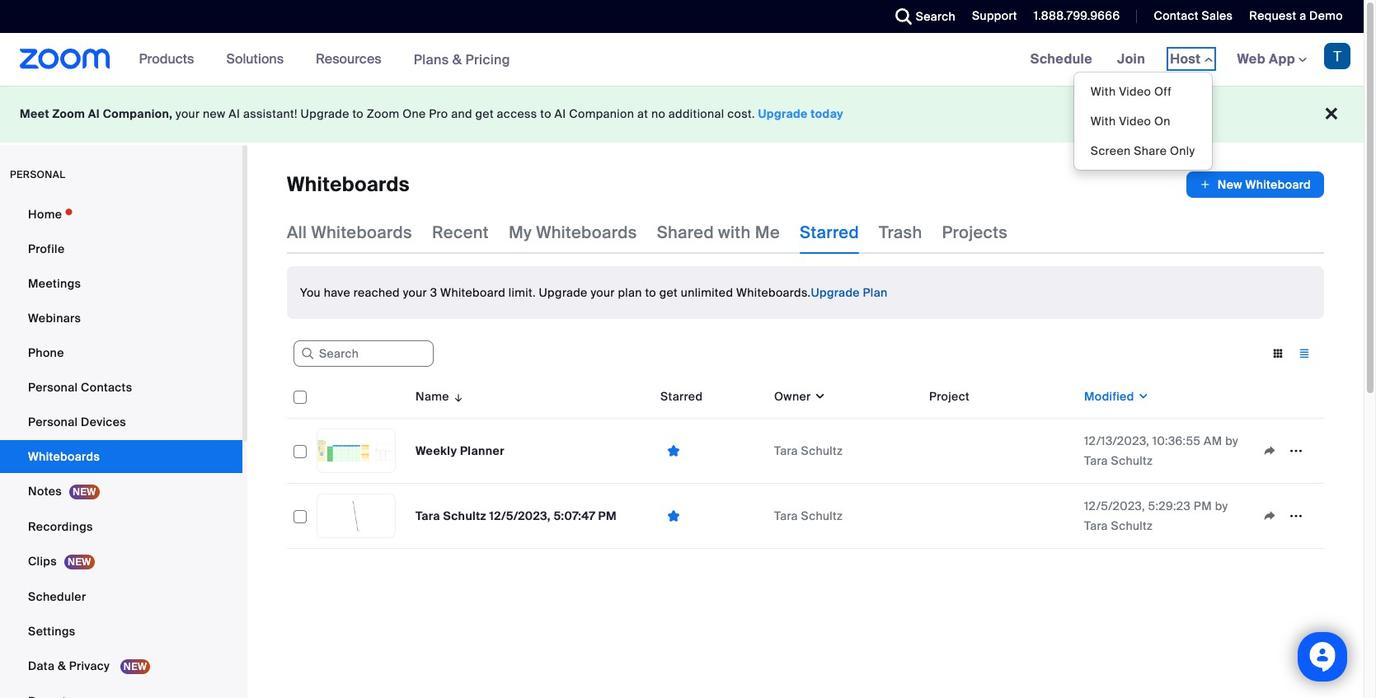 Task type: vqa. For each thing, say whether or not it's contained in the screenshot.
"edit,"
no



Task type: locate. For each thing, give the bounding box(es) containing it.
to down resources dropdown button
[[353, 106, 364, 121]]

webinars link
[[0, 302, 243, 335]]

contact sales
[[1155, 8, 1234, 23]]

plans & pricing link
[[414, 51, 511, 68], [414, 51, 511, 68]]

to
[[353, 106, 364, 121], [541, 106, 552, 121], [646, 285, 657, 300]]

unlimited
[[681, 285, 734, 300]]

0 horizontal spatial pm
[[599, 509, 617, 524]]

1 horizontal spatial starred
[[800, 222, 860, 243]]

demo
[[1310, 8, 1344, 23]]

0 horizontal spatial starred
[[661, 389, 703, 404]]

video for on
[[1120, 114, 1152, 129]]

2 with from the top
[[1091, 114, 1117, 129]]

video
[[1120, 84, 1152, 99], [1120, 114, 1152, 129]]

0 horizontal spatial get
[[476, 106, 494, 121]]

thumbnail of tara schultz 12/5/2023, 5:07:47 pm image
[[318, 495, 395, 538]]

1 tara schultz from the top
[[775, 444, 843, 459]]

your left new
[[176, 106, 200, 121]]

0 vertical spatial tara schultz
[[775, 444, 843, 459]]

0 vertical spatial whiteboard
[[1246, 177, 1312, 192]]

personal
[[28, 380, 78, 395], [28, 415, 78, 430]]

pricing
[[466, 51, 511, 68]]

starred up click to unstar the whiteboard weekly planner icon
[[661, 389, 703, 404]]

personal for personal devices
[[28, 415, 78, 430]]

2 zoom from the left
[[367, 106, 400, 121]]

1 zoom from the left
[[52, 106, 85, 121]]

by
[[1226, 434, 1239, 449], [1216, 499, 1229, 514]]

support link
[[960, 0, 1022, 33], [973, 8, 1018, 23]]

& inside personal menu menu
[[58, 659, 66, 674]]

ai
[[88, 106, 100, 121], [229, 106, 240, 121], [555, 106, 566, 121]]

whiteboard right new
[[1246, 177, 1312, 192]]

zoom left one at left top
[[367, 106, 400, 121]]

application for 12/5/2023, 5:29:23 pm by tara schultz
[[1257, 504, 1318, 529]]

whiteboards link
[[0, 441, 243, 474]]

profile picture image
[[1325, 43, 1351, 69]]

1 horizontal spatial ai
[[229, 106, 240, 121]]

1.888.799.9666 button
[[1022, 0, 1125, 33], [1034, 8, 1121, 23]]

get right 'and'
[[476, 106, 494, 121]]

video left "on"
[[1120, 114, 1152, 129]]

schedule
[[1031, 50, 1093, 68]]

whiteboards
[[287, 172, 410, 197], [311, 222, 413, 243], [536, 222, 637, 243], [28, 450, 100, 464]]

by left share image on the right bottom of page
[[1216, 499, 1229, 514]]

starred down whiteboards application
[[800, 222, 860, 243]]

1 horizontal spatial 12/5/2023,
[[1085, 499, 1146, 514]]

ai left "companion,"
[[88, 106, 100, 121]]

whiteboard inside button
[[1246, 177, 1312, 192]]

screen share only
[[1091, 144, 1196, 158]]

0 horizontal spatial &
[[58, 659, 66, 674]]

2 cell from the top
[[923, 484, 1078, 549]]

0 vertical spatial get
[[476, 106, 494, 121]]

banner
[[0, 33, 1365, 171]]

get inside meet zoom ai companion, footer
[[476, 106, 494, 121]]

0 horizontal spatial ai
[[88, 106, 100, 121]]

1 vertical spatial &
[[58, 659, 66, 674]]

2 horizontal spatial your
[[591, 285, 615, 300]]

1 horizontal spatial whiteboard
[[1246, 177, 1312, 192]]

whiteboards up 'all whiteboards'
[[287, 172, 410, 197]]

0 vertical spatial personal
[[28, 380, 78, 395]]

&
[[453, 51, 462, 68], [58, 659, 66, 674]]

settings link
[[0, 615, 243, 648]]

personal inside personal devices link
[[28, 415, 78, 430]]

meetings link
[[0, 267, 243, 300]]

shared
[[657, 222, 714, 243]]

personal devices link
[[0, 406, 243, 439]]

2 video from the top
[[1120, 114, 1152, 129]]

12/5/2023, left the 5:07:47
[[490, 509, 551, 524]]

devices
[[81, 415, 126, 430]]

1 horizontal spatial zoom
[[367, 106, 400, 121]]

am
[[1205, 434, 1223, 449]]

1 horizontal spatial &
[[453, 51, 462, 68]]

1 ai from the left
[[88, 106, 100, 121]]

1 down image from the left
[[811, 389, 827, 405]]

starred inside tabs of all whiteboard page tab list
[[800, 222, 860, 243]]

whiteboards down personal devices
[[28, 450, 100, 464]]

with for with video off
[[1091, 84, 1117, 99]]

plans
[[414, 51, 449, 68]]

companion,
[[103, 106, 173, 121]]

to right "plan" at the left top
[[646, 285, 657, 300]]

0 vertical spatial video
[[1120, 84, 1152, 99]]

click to unstar the whiteboard weekly planner image
[[661, 443, 687, 459]]

1 horizontal spatial down image
[[1135, 389, 1150, 405]]

with up screen
[[1091, 114, 1117, 129]]

thumbnail of weekly planner image
[[318, 430, 395, 473]]

application
[[287, 375, 1337, 562], [1257, 439, 1318, 464], [1257, 504, 1318, 529]]

1 personal from the top
[[28, 380, 78, 395]]

you have reached your 3 whiteboard limit. upgrade your plan to get unlimited whiteboards. upgrade plan
[[300, 285, 888, 300]]

& inside product information navigation
[[453, 51, 462, 68]]

1 horizontal spatial to
[[541, 106, 552, 121]]

0 vertical spatial by
[[1226, 434, 1239, 449]]

1 horizontal spatial pm
[[1194, 499, 1213, 514]]

by right 'am'
[[1226, 434, 1239, 449]]

by inside 12/5/2023, 5:29:23 pm by tara schultz
[[1216, 499, 1229, 514]]

cell
[[923, 419, 1078, 484], [923, 484, 1078, 549]]

assistant!
[[243, 106, 298, 121]]

request a demo link
[[1238, 0, 1365, 33], [1250, 8, 1344, 23]]

0 vertical spatial starred
[[800, 222, 860, 243]]

plans & pricing
[[414, 51, 511, 68]]

ai left 'companion'
[[555, 106, 566, 121]]

1 vertical spatial by
[[1216, 499, 1229, 514]]

tara inside 12/13/2023, 10:36:55 am by tara schultz
[[1085, 454, 1109, 469]]

zoom
[[52, 106, 85, 121], [367, 106, 400, 121]]

12/5/2023,
[[1085, 499, 1146, 514], [490, 509, 551, 524]]

phone
[[28, 346, 64, 361]]

personal down personal contacts
[[28, 415, 78, 430]]

join link
[[1106, 33, 1158, 86]]

ai right new
[[229, 106, 240, 121]]

web app
[[1238, 50, 1296, 68]]

1.888.799.9666
[[1034, 8, 1121, 23]]

new
[[1218, 177, 1243, 192]]

my
[[509, 222, 532, 243]]

arrow down image
[[450, 387, 465, 407]]

your
[[176, 106, 200, 121], [403, 285, 427, 300], [591, 285, 615, 300]]

your left 3
[[403, 285, 427, 300]]

video for off
[[1120, 84, 1152, 99]]

2 personal from the top
[[28, 415, 78, 430]]

pm right the 5:07:47
[[599, 509, 617, 524]]

12/5/2023, left '5:29:23'
[[1085, 499, 1146, 514]]

contact sales link
[[1142, 0, 1238, 33], [1155, 8, 1234, 23]]

0 horizontal spatial whiteboard
[[441, 285, 506, 300]]

share image
[[1257, 444, 1284, 459]]

list mode, selected image
[[1292, 347, 1318, 361]]

modified
[[1085, 389, 1135, 404]]

your left "plan" at the left top
[[591, 285, 615, 300]]

1 vertical spatial with
[[1091, 114, 1117, 129]]

contact
[[1155, 8, 1199, 23]]

schedule link
[[1019, 33, 1106, 86]]

with video on link
[[1075, 106, 1212, 136]]

with
[[1091, 84, 1117, 99], [1091, 114, 1117, 129]]

12/13/2023, 10:36:55 am by tara schultz
[[1085, 434, 1239, 469]]

pm
[[1194, 499, 1213, 514], [599, 509, 617, 524]]

10:36:55
[[1153, 434, 1201, 449]]

settings
[[28, 625, 76, 639]]

all
[[287, 222, 307, 243]]

down image
[[811, 389, 827, 405], [1135, 389, 1150, 405]]

1 with from the top
[[1091, 84, 1117, 99]]

tara
[[775, 444, 799, 459], [1085, 454, 1109, 469], [416, 509, 440, 524], [775, 509, 799, 524], [1085, 519, 1109, 534]]

& right plans
[[453, 51, 462, 68]]

0 horizontal spatial your
[[176, 106, 200, 121]]

video left off
[[1120, 84, 1152, 99]]

home link
[[0, 198, 243, 231]]

cost.
[[728, 106, 756, 121]]

whiteboards up "you have reached your 3 whiteboard limit. upgrade your plan to get unlimited whiteboards. upgrade plan"
[[536, 222, 637, 243]]

application for 12/13/2023, 10:36:55 am by tara schultz
[[1257, 439, 1318, 464]]

2 horizontal spatial ai
[[555, 106, 566, 121]]

products button
[[139, 33, 202, 86]]

pm inside 12/5/2023, 5:29:23 pm by tara schultz
[[1194, 499, 1213, 514]]

with video off link
[[1075, 77, 1212, 106]]

whiteboard right 3
[[441, 285, 506, 300]]

& right data
[[58, 659, 66, 674]]

1 video from the top
[[1120, 84, 1152, 99]]

personal down phone
[[28, 380, 78, 395]]

1 vertical spatial get
[[660, 285, 678, 300]]

1 vertical spatial video
[[1120, 114, 1152, 129]]

additional
[[669, 106, 725, 121]]

a
[[1300, 8, 1307, 23]]

get left unlimited
[[660, 285, 678, 300]]

projects
[[943, 222, 1008, 243]]

0 vertical spatial with
[[1091, 84, 1117, 99]]

2 tara schultz from the top
[[775, 509, 843, 524]]

add image
[[1200, 177, 1212, 193]]

project
[[930, 389, 970, 404]]

contacts
[[81, 380, 132, 395]]

1 vertical spatial starred
[[661, 389, 703, 404]]

tara schultz for tara schultz 12/5/2023, 5:07:47 pm
[[775, 509, 843, 524]]

1 cell from the top
[[923, 419, 1078, 484]]

zoom right "meet"
[[52, 106, 85, 121]]

resources button
[[316, 33, 389, 86]]

me
[[756, 222, 780, 243]]

starred
[[800, 222, 860, 243], [661, 389, 703, 404]]

with up with video on
[[1091, 84, 1117, 99]]

2 down image from the left
[[1135, 389, 1150, 405]]

1 vertical spatial personal
[[28, 415, 78, 430]]

web
[[1238, 50, 1266, 68]]

meet zoom ai companion, footer
[[0, 86, 1365, 143]]

resources
[[316, 50, 382, 68]]

companion
[[569, 106, 635, 121]]

0 horizontal spatial zoom
[[52, 106, 85, 121]]

scheduler
[[28, 590, 86, 605]]

0 horizontal spatial down image
[[811, 389, 827, 405]]

personal inside personal contacts link
[[28, 380, 78, 395]]

schultz inside 12/5/2023, 5:29:23 pm by tara schultz
[[1112, 519, 1154, 534]]

pm right '5:29:23'
[[1194, 499, 1213, 514]]

0 vertical spatial &
[[453, 51, 462, 68]]

by inside 12/13/2023, 10:36:55 am by tara schultz
[[1226, 434, 1239, 449]]

share
[[1135, 144, 1168, 158]]

new whiteboard
[[1218, 177, 1312, 192]]

1 vertical spatial tara schultz
[[775, 509, 843, 524]]

to right access
[[541, 106, 552, 121]]



Task type: describe. For each thing, give the bounding box(es) containing it.
solutions button
[[226, 33, 291, 86]]

share image
[[1257, 509, 1284, 524]]

meetings
[[28, 276, 81, 291]]

web app button
[[1238, 50, 1308, 68]]

home
[[28, 207, 62, 222]]

request
[[1250, 8, 1297, 23]]

by for 12/5/2023, 5:29:23 pm by tara schultz
[[1216, 499, 1229, 514]]

2 ai from the left
[[229, 106, 240, 121]]

clips link
[[0, 545, 243, 579]]

weekly
[[416, 444, 457, 459]]

by for 12/13/2023, 10:36:55 am by tara schultz
[[1226, 434, 1239, 449]]

tabs of all whiteboard page tab list
[[287, 211, 1008, 254]]

Search text field
[[294, 341, 434, 367]]

at
[[638, 106, 649, 121]]

name
[[416, 389, 450, 404]]

with
[[719, 222, 751, 243]]

with for with video on
[[1091, 114, 1117, 129]]

host button
[[1171, 50, 1213, 68]]

webinars
[[28, 311, 81, 326]]

limit.
[[509, 285, 536, 300]]

3
[[430, 285, 438, 300]]

today
[[811, 106, 844, 121]]

application containing name
[[287, 375, 1337, 562]]

new whiteboard button
[[1187, 172, 1325, 198]]

upgrade right limit.
[[539, 285, 588, 300]]

owner button
[[775, 389, 827, 405]]

have
[[324, 285, 351, 300]]

my whiteboards
[[509, 222, 637, 243]]

data & privacy
[[28, 659, 113, 674]]

reached
[[354, 285, 400, 300]]

1 horizontal spatial get
[[660, 285, 678, 300]]

12/13/2023,
[[1085, 434, 1150, 449]]

access
[[497, 106, 538, 121]]

sales
[[1202, 8, 1234, 23]]

recordings link
[[0, 511, 243, 544]]

data
[[28, 659, 55, 674]]

app
[[1270, 50, 1296, 68]]

request a demo
[[1250, 8, 1344, 23]]

notes
[[28, 484, 62, 499]]

& for pricing
[[453, 51, 462, 68]]

shared with me
[[657, 222, 780, 243]]

tara schultz 12/5/2023, 5:07:47 pm
[[416, 509, 617, 524]]

zoom logo image
[[20, 49, 110, 69]]

more options for tara schultz 12/5/2023, 5:07:47 pm image
[[1284, 509, 1310, 524]]

plan
[[863, 285, 888, 300]]

whiteboards.
[[737, 285, 811, 300]]

upgrade plan button
[[811, 280, 888, 306]]

1 horizontal spatial your
[[403, 285, 427, 300]]

personal for personal contacts
[[28, 380, 78, 395]]

plan
[[618, 285, 642, 300]]

meetings navigation
[[1019, 33, 1365, 171]]

search button
[[883, 0, 960, 33]]

& for privacy
[[58, 659, 66, 674]]

down image for modified
[[1135, 389, 1150, 405]]

0 horizontal spatial to
[[353, 106, 364, 121]]

down image for owner
[[811, 389, 827, 405]]

phone link
[[0, 337, 243, 370]]

off
[[1155, 84, 1172, 99]]

solutions
[[226, 50, 284, 68]]

screen
[[1091, 144, 1132, 158]]

cell for 12/5/2023,
[[923, 484, 1078, 549]]

your inside meet zoom ai companion, footer
[[176, 106, 200, 121]]

new
[[203, 106, 226, 121]]

search
[[916, 9, 956, 24]]

whiteboards application
[[287, 172, 1325, 198]]

whiteboards up reached
[[311, 222, 413, 243]]

schultz inside 12/13/2023, 10:36:55 am by tara schultz
[[1112, 454, 1154, 469]]

on
[[1155, 114, 1171, 129]]

upgrade left plan
[[811, 285, 860, 300]]

personal menu menu
[[0, 198, 243, 699]]

1 vertical spatial whiteboard
[[441, 285, 506, 300]]

personal contacts
[[28, 380, 132, 395]]

banner containing products
[[0, 33, 1365, 171]]

tara schultz for weekly planner
[[775, 444, 843, 459]]

you
[[300, 285, 321, 300]]

12/5/2023, inside 12/5/2023, 5:29:23 pm by tara schultz
[[1085, 499, 1146, 514]]

planner
[[460, 444, 505, 459]]

5:29:23
[[1149, 499, 1191, 514]]

screen share only link
[[1075, 136, 1212, 166]]

notes link
[[0, 475, 243, 509]]

support
[[973, 8, 1018, 23]]

with video off
[[1091, 84, 1172, 99]]

meet
[[20, 106, 49, 121]]

weekly planner
[[416, 444, 505, 459]]

cell for 12/13/2023,
[[923, 419, 1078, 484]]

3 ai from the left
[[555, 106, 566, 121]]

data & privacy link
[[0, 650, 243, 684]]

whiteboards inside personal menu menu
[[28, 450, 100, 464]]

upgrade down product information navigation
[[301, 106, 350, 121]]

upgrade right "cost."
[[759, 106, 808, 121]]

meet zoom ai companion, your new ai assistant! upgrade to zoom one pro and get access to ai companion at no additional cost. upgrade today
[[20, 106, 844, 121]]

more options for weekly planner image
[[1284, 444, 1310, 459]]

with video on
[[1091, 114, 1171, 129]]

one
[[403, 106, 426, 121]]

whiteboards inside application
[[287, 172, 410, 197]]

privacy
[[69, 659, 110, 674]]

all whiteboards
[[287, 222, 413, 243]]

product information navigation
[[127, 33, 523, 87]]

upgrade today link
[[759, 106, 844, 121]]

tara inside 12/5/2023, 5:29:23 pm by tara schultz
[[1085, 519, 1109, 534]]

2 horizontal spatial to
[[646, 285, 657, 300]]

clips
[[28, 554, 57, 569]]

join
[[1118, 50, 1146, 68]]

0 horizontal spatial 12/5/2023,
[[490, 509, 551, 524]]

products
[[139, 50, 194, 68]]

5:07:47
[[554, 509, 596, 524]]

click to unstar the whiteboard tara schultz 12/5/2023, 5:07:47 pm image
[[661, 509, 687, 524]]

and
[[451, 106, 473, 121]]

starred inside application
[[661, 389, 703, 404]]

only
[[1171, 144, 1196, 158]]

personal contacts link
[[0, 371, 243, 404]]

pro
[[429, 106, 448, 121]]

grid mode, not selected image
[[1266, 347, 1292, 361]]



